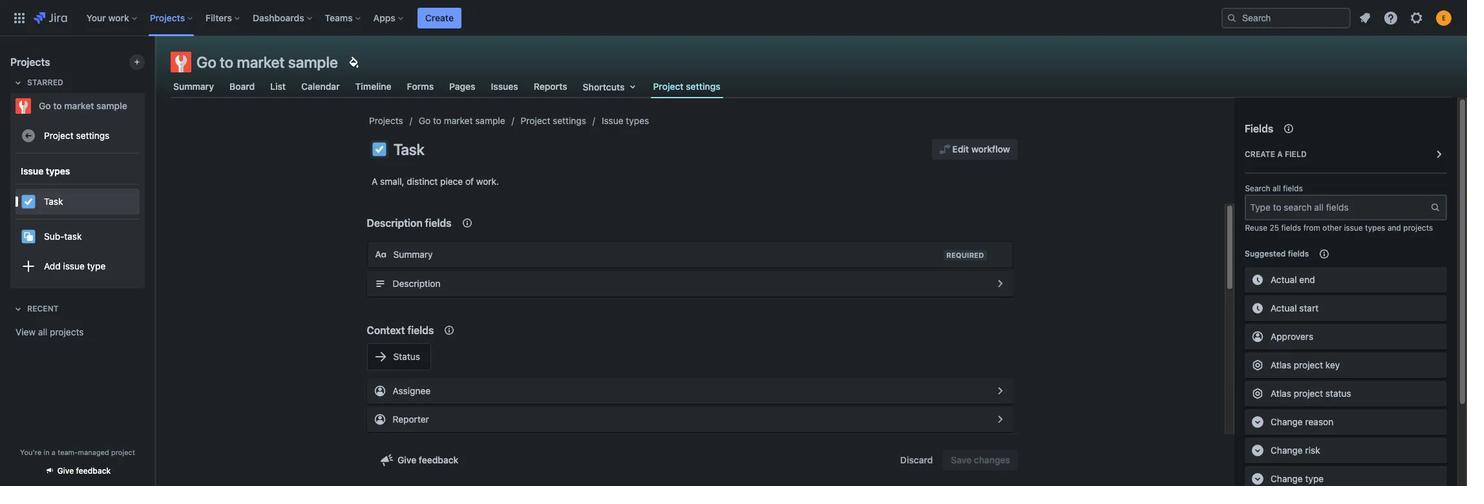Task type: locate. For each thing, give the bounding box(es) containing it.
1 vertical spatial create
[[1245, 149, 1276, 159]]

give feedback button
[[372, 450, 466, 471], [37, 460, 119, 482]]

projects
[[150, 12, 185, 23], [10, 56, 50, 68], [369, 115, 403, 126]]

collapse starred projects image
[[10, 75, 26, 91]]

0 horizontal spatial feedback
[[76, 466, 111, 476]]

1 horizontal spatial summary
[[393, 249, 433, 260]]

feedback
[[419, 455, 459, 466], [76, 466, 111, 476]]

shortcuts
[[583, 81, 625, 92]]

1 vertical spatial change
[[1271, 445, 1303, 456]]

0 vertical spatial issue types
[[602, 115, 649, 126]]

issue types inside group
[[21, 165, 70, 176]]

1 horizontal spatial go to market sample
[[197, 53, 338, 71]]

go down starred
[[39, 100, 51, 111]]

actual left start
[[1271, 303, 1297, 314]]

sample
[[288, 53, 338, 71], [96, 100, 127, 111], [475, 115, 505, 126]]

project right managed
[[111, 448, 135, 456]]

give feedback down you're in a team-managed project
[[57, 466, 111, 476]]

create a field
[[1245, 149, 1307, 159]]

project right shortcuts popup button
[[653, 81, 684, 92]]

0 vertical spatial give feedback
[[398, 455, 459, 466]]

starred
[[27, 78, 63, 87]]

task group
[[16, 184, 140, 219]]

1 open field configuration image from the top
[[993, 276, 1008, 292]]

go down forms 'link'
[[419, 115, 431, 126]]

1 horizontal spatial create
[[1245, 149, 1276, 159]]

projects down recent
[[50, 327, 84, 337]]

change type button
[[1245, 466, 1448, 486]]

edit workflow
[[953, 144, 1011, 155]]

from
[[1304, 223, 1321, 233]]

0 horizontal spatial projects
[[10, 56, 50, 68]]

atlas for atlas project key
[[1271, 359, 1292, 370]]

0 vertical spatial types
[[626, 115, 649, 126]]

2 vertical spatial project
[[111, 448, 135, 456]]

1 vertical spatial description
[[393, 278, 441, 289]]

assignee button
[[367, 378, 1013, 404]]

add issue type image
[[21, 259, 36, 274]]

0 vertical spatial actual
[[1271, 274, 1297, 285]]

group
[[16, 154, 140, 287]]

create down fields
[[1245, 149, 1276, 159]]

project inside atlas project status button
[[1294, 388, 1324, 399]]

project down starred
[[44, 130, 74, 141]]

projects link
[[369, 113, 403, 129]]

to up board on the left top of page
[[220, 53, 234, 71]]

go to market sample link
[[10, 93, 140, 119], [419, 113, 505, 129]]

1 vertical spatial summary
[[393, 249, 433, 260]]

1 horizontal spatial a
[[1278, 149, 1283, 159]]

types left and
[[1365, 223, 1386, 233]]

0 vertical spatial go
[[197, 53, 216, 71]]

fields left more information about the context fields icon
[[425, 217, 452, 229]]

actual end
[[1271, 274, 1316, 285]]

in
[[44, 448, 50, 456]]

1 vertical spatial project
[[1294, 388, 1324, 399]]

0 horizontal spatial project settings
[[44, 130, 109, 141]]

2 horizontal spatial go
[[419, 115, 431, 126]]

project
[[653, 81, 684, 92], [521, 115, 550, 126], [44, 130, 74, 141]]

Type to search all fields text field
[[1247, 196, 1431, 219]]

0 vertical spatial a
[[1278, 149, 1283, 159]]

go to market sample link down pages link
[[419, 113, 505, 129]]

1 horizontal spatial project settings
[[521, 115, 586, 126]]

1 horizontal spatial to
[[220, 53, 234, 71]]

project down atlas project key
[[1294, 388, 1324, 399]]

1 vertical spatial issue
[[63, 260, 85, 271]]

sub-task
[[44, 231, 82, 242]]

1 vertical spatial issue
[[21, 165, 44, 176]]

atlas project key
[[1271, 359, 1340, 370]]

issue type icon image
[[372, 142, 387, 157]]

create inside 'create' button
[[425, 12, 454, 23]]

go
[[197, 53, 216, 71], [39, 100, 51, 111], [419, 115, 431, 126]]

2 horizontal spatial types
[[1365, 223, 1386, 233]]

types
[[626, 115, 649, 126], [46, 165, 70, 176], [1365, 223, 1386, 233]]

project
[[1294, 359, 1324, 370], [1294, 388, 1324, 399], [111, 448, 135, 456]]

0 vertical spatial projects
[[1404, 223, 1433, 233]]

project inside the "atlas project key" button
[[1294, 359, 1324, 370]]

summary left board on the left top of page
[[173, 81, 214, 92]]

0 vertical spatial issue
[[602, 115, 624, 126]]

reporter
[[393, 414, 429, 425]]

2 vertical spatial change
[[1271, 473, 1303, 484]]

1 horizontal spatial issue types
[[602, 115, 649, 126]]

1 vertical spatial to
[[53, 100, 62, 111]]

0 vertical spatial give
[[398, 455, 417, 466]]

change risk
[[1271, 445, 1321, 456]]

1 horizontal spatial types
[[626, 115, 649, 126]]

a small, distinct piece of work.
[[372, 176, 499, 187]]

1 horizontal spatial give
[[398, 455, 417, 466]]

description up context fields
[[393, 278, 441, 289]]

2 atlas from the top
[[1271, 388, 1292, 399]]

type inside "button"
[[87, 260, 106, 271]]

teams button
[[321, 7, 366, 28]]

1 change from the top
[[1271, 416, 1303, 427]]

issue down shortcuts popup button
[[602, 115, 624, 126]]

give
[[398, 455, 417, 466], [57, 466, 74, 476]]

atlas inside the "atlas project key" button
[[1271, 359, 1292, 370]]

open field configuration image for description
[[993, 276, 1008, 292]]

atlas project status button
[[1245, 381, 1448, 407]]

project settings link down starred
[[16, 123, 140, 149]]

feedback down reporter
[[419, 455, 459, 466]]

1 actual from the top
[[1271, 274, 1297, 285]]

type inside button
[[1306, 473, 1324, 484]]

issue
[[1344, 223, 1363, 233], [63, 260, 85, 271]]

edit workflow button
[[932, 139, 1018, 160]]

0 horizontal spatial issue
[[63, 260, 85, 271]]

1 atlas from the top
[[1271, 359, 1292, 370]]

task inside group
[[44, 196, 63, 207]]

0 horizontal spatial task
[[44, 196, 63, 207]]

description down small,
[[367, 217, 423, 229]]

project settings link
[[521, 113, 586, 129], [16, 123, 140, 149]]

to down starred
[[53, 100, 62, 111]]

1 vertical spatial type
[[1306, 473, 1324, 484]]

go to market sample up the list
[[197, 53, 338, 71]]

all right view at the left bottom
[[38, 327, 47, 337]]

shortcuts button
[[580, 75, 643, 98]]

1 vertical spatial all
[[38, 327, 47, 337]]

0 vertical spatial issue
[[1344, 223, 1363, 233]]

more information about the context fields image
[[442, 323, 457, 338]]

fields
[[1283, 184, 1303, 193], [425, 217, 452, 229], [1281, 223, 1301, 233], [1288, 249, 1309, 259], [408, 325, 434, 336]]

change for change risk
[[1271, 445, 1303, 456]]

issue types down shortcuts popup button
[[602, 115, 649, 126]]

create right apps dropdown button
[[425, 12, 454, 23]]

1 horizontal spatial task
[[394, 140, 425, 158]]

change left risk
[[1271, 445, 1303, 456]]

reason
[[1306, 416, 1334, 427]]

go to market sample link down starred
[[10, 93, 140, 119]]

projects inside projects dropdown button
[[150, 12, 185, 23]]

fields left more information about the suggested fields image
[[1288, 249, 1309, 259]]

2 vertical spatial go to market sample
[[419, 115, 505, 126]]

distinct
[[407, 176, 438, 187]]

2 horizontal spatial project
[[653, 81, 684, 92]]

2 vertical spatial settings
[[76, 130, 109, 141]]

2 change from the top
[[1271, 445, 1303, 456]]

issues
[[491, 81, 518, 92]]

tab list
[[163, 75, 1460, 98]]

issue right other
[[1344, 223, 1363, 233]]

0 vertical spatial atlas
[[1271, 359, 1292, 370]]

1 horizontal spatial all
[[1273, 184, 1281, 193]]

project settings link down reports link
[[521, 113, 586, 129]]

0 horizontal spatial to
[[53, 100, 62, 111]]

0 horizontal spatial give feedback button
[[37, 460, 119, 482]]

all right search
[[1273, 184, 1281, 193]]

remove from starred image
[[141, 98, 156, 114]]

2 vertical spatial go
[[419, 115, 431, 126]]

0 vertical spatial settings
[[686, 81, 721, 92]]

2 horizontal spatial project settings
[[653, 81, 721, 92]]

2 vertical spatial project
[[44, 130, 74, 141]]

to down forms 'link'
[[433, 115, 442, 126]]

1 vertical spatial a
[[52, 448, 56, 456]]

change up change risk
[[1271, 416, 1303, 427]]

description inside button
[[393, 278, 441, 289]]

issue types up task group
[[21, 165, 70, 176]]

open field configuration image inside description button
[[993, 276, 1008, 292]]

feedback down managed
[[76, 466, 111, 476]]

2 actual from the top
[[1271, 303, 1297, 314]]

0 horizontal spatial issue types
[[21, 165, 70, 176]]

2 open field configuration image from the top
[[993, 383, 1008, 399]]

0 vertical spatial description
[[367, 217, 423, 229]]

0 horizontal spatial project settings link
[[16, 123, 140, 149]]

give feedback down reporter
[[398, 455, 459, 466]]

assignee
[[393, 385, 431, 396]]

go to market sample down pages link
[[419, 115, 505, 126]]

project down reports link
[[521, 115, 550, 126]]

25
[[1270, 223, 1279, 233]]

field
[[1285, 149, 1307, 159]]

sample down issues link
[[475, 115, 505, 126]]

more information about the context fields image
[[459, 215, 475, 231]]

0 vertical spatial market
[[237, 53, 285, 71]]

open field configuration image
[[993, 276, 1008, 292], [993, 383, 1008, 399]]

task
[[64, 231, 82, 242]]

2 horizontal spatial projects
[[369, 115, 403, 126]]

1 vertical spatial give
[[57, 466, 74, 476]]

give down reporter
[[398, 455, 417, 466]]

0 horizontal spatial summary
[[173, 81, 214, 92]]

create
[[425, 12, 454, 23], [1245, 149, 1276, 159]]

board link
[[227, 75, 257, 98]]

go to market sample down starred
[[39, 100, 127, 111]]

to
[[220, 53, 234, 71], [53, 100, 62, 111], [433, 115, 442, 126]]

1 horizontal spatial feedback
[[419, 455, 459, 466]]

settings
[[686, 81, 721, 92], [553, 115, 586, 126], [76, 130, 109, 141]]

1 vertical spatial projects
[[10, 56, 50, 68]]

0 vertical spatial summary
[[173, 81, 214, 92]]

0 vertical spatial projects
[[150, 12, 185, 23]]

1 horizontal spatial project
[[521, 115, 550, 126]]

settings image
[[1409, 10, 1425, 26]]

managed
[[78, 448, 109, 456]]

all for search
[[1273, 184, 1281, 193]]

types down shortcuts popup button
[[626, 115, 649, 126]]

open field configuration image inside assignee button
[[993, 383, 1008, 399]]

actual
[[1271, 274, 1297, 285], [1271, 303, 1297, 314]]

0 horizontal spatial market
[[64, 100, 94, 111]]

fields right '25'
[[1281, 223, 1301, 233]]

0 horizontal spatial create
[[425, 12, 454, 23]]

banner containing your work
[[0, 0, 1468, 36]]

0 horizontal spatial project
[[44, 130, 74, 141]]

forms
[[407, 81, 434, 92]]

give feedback
[[398, 455, 459, 466], [57, 466, 111, 476]]

piece
[[440, 176, 463, 187]]

jira image
[[34, 10, 67, 26], [34, 10, 67, 26]]

summary
[[173, 81, 214, 92], [393, 249, 433, 260]]

actual start button
[[1245, 295, 1448, 321]]

context
[[367, 325, 405, 336]]

banner
[[0, 0, 1468, 36]]

atlas
[[1271, 359, 1292, 370], [1271, 388, 1292, 399]]

1 vertical spatial atlas
[[1271, 388, 1292, 399]]

fields
[[1245, 123, 1274, 134]]

settings inside tab list
[[686, 81, 721, 92]]

atlas down approvers
[[1271, 359, 1292, 370]]

actual left end on the right bottom
[[1271, 274, 1297, 285]]

change down change risk
[[1271, 473, 1303, 484]]

projects up issue type icon
[[369, 115, 403, 126]]

types up task group
[[46, 165, 70, 176]]

sample up "calendar"
[[288, 53, 338, 71]]

1 vertical spatial go
[[39, 100, 51, 111]]

task
[[394, 140, 425, 158], [44, 196, 63, 207]]

issue types link
[[602, 113, 649, 129]]

0 horizontal spatial projects
[[50, 327, 84, 337]]

issue types
[[602, 115, 649, 126], [21, 165, 70, 176]]

task up sub-
[[44, 196, 63, 207]]

add
[[44, 260, 61, 271]]

a left the "field"
[[1278, 149, 1283, 159]]

0 vertical spatial all
[[1273, 184, 1281, 193]]

0 vertical spatial to
[[220, 53, 234, 71]]

change risk button
[[1245, 438, 1448, 464]]

give feedback button down reporter
[[372, 450, 466, 471]]

1 horizontal spatial issue
[[1344, 223, 1363, 233]]

go up summary link
[[197, 53, 216, 71]]

give feedback button down you're in a team-managed project
[[37, 460, 119, 482]]

risk
[[1306, 445, 1321, 456]]

3 change from the top
[[1271, 473, 1303, 484]]

issue inside "button"
[[63, 260, 85, 271]]

of
[[465, 176, 474, 187]]

2 vertical spatial market
[[444, 115, 473, 126]]

type down risk
[[1306, 473, 1324, 484]]

1 vertical spatial market
[[64, 100, 94, 111]]

0 horizontal spatial issue
[[21, 165, 44, 176]]

0 vertical spatial type
[[87, 260, 106, 271]]

projects
[[1404, 223, 1433, 233], [50, 327, 84, 337]]

atlas inside atlas project status button
[[1271, 388, 1292, 399]]

projects right and
[[1404, 223, 1433, 233]]

task right issue type icon
[[394, 140, 425, 158]]

type down sub-task link
[[87, 260, 106, 271]]

0 horizontal spatial types
[[46, 165, 70, 176]]

fields left more information about the context fields image
[[408, 325, 434, 336]]

1 horizontal spatial projects
[[150, 12, 185, 23]]

description
[[367, 217, 423, 229], [393, 278, 441, 289]]

projects right work
[[150, 12, 185, 23]]

summary down description fields
[[393, 249, 433, 260]]

a right in
[[52, 448, 56, 456]]

type
[[87, 260, 106, 271], [1306, 473, 1324, 484]]

sample left remove from starred "image"
[[96, 100, 127, 111]]

actual for actual end
[[1271, 274, 1297, 285]]

0 vertical spatial feedback
[[419, 455, 459, 466]]

1 vertical spatial project settings
[[521, 115, 586, 126]]

1 vertical spatial project
[[521, 115, 550, 126]]

market
[[237, 53, 285, 71], [64, 100, 94, 111], [444, 115, 473, 126]]

create for create
[[425, 12, 454, 23]]

a
[[1278, 149, 1283, 159], [52, 448, 56, 456]]

actual start
[[1271, 303, 1319, 314]]

issue right the add at the left bottom
[[63, 260, 85, 271]]

fields for description fields
[[425, 217, 452, 229]]

projects up 'collapse starred projects' icon
[[10, 56, 50, 68]]

issue up task group
[[21, 165, 44, 176]]

1 vertical spatial settings
[[553, 115, 586, 126]]

open field configuration image
[[993, 412, 1008, 427]]

atlas for atlas project status
[[1271, 388, 1292, 399]]

view all projects link
[[10, 321, 145, 344]]

atlas up change reason
[[1271, 388, 1292, 399]]

give down team-
[[57, 466, 74, 476]]

project for key
[[1294, 359, 1324, 370]]

issue
[[602, 115, 624, 126], [21, 165, 44, 176]]

2 horizontal spatial go to market sample
[[419, 115, 505, 126]]

project left key
[[1294, 359, 1324, 370]]



Task type: describe. For each thing, give the bounding box(es) containing it.
sidebar navigation image
[[141, 52, 169, 78]]

1 vertical spatial sample
[[96, 100, 127, 111]]

description button
[[367, 271, 1013, 297]]

apps
[[373, 12, 396, 23]]

search
[[1245, 184, 1271, 193]]

suggested
[[1245, 249, 1286, 259]]

1 horizontal spatial go
[[197, 53, 216, 71]]

0 horizontal spatial settings
[[76, 130, 109, 141]]

view
[[16, 327, 36, 337]]

1 horizontal spatial go to market sample link
[[419, 113, 505, 129]]

Search field
[[1222, 7, 1351, 28]]

more information about the fields image
[[1282, 121, 1297, 136]]

team-
[[58, 448, 78, 456]]

fields for context fields
[[408, 325, 434, 336]]

status
[[393, 351, 420, 362]]

teams
[[325, 12, 353, 23]]

appswitcher icon image
[[12, 10, 27, 26]]

pages
[[449, 81, 476, 92]]

fields for suggested fields
[[1288, 249, 1309, 259]]

you're in a team-managed project
[[20, 448, 135, 456]]

list
[[270, 81, 286, 92]]

1 horizontal spatial settings
[[553, 115, 586, 126]]

other
[[1323, 223, 1342, 233]]

create project image
[[132, 57, 142, 67]]

help image
[[1384, 10, 1399, 26]]

timeline link
[[353, 75, 394, 98]]

start
[[1300, 303, 1319, 314]]

open field configuration image for assignee
[[993, 383, 1008, 399]]

project for status
[[1294, 388, 1324, 399]]

discard
[[901, 455, 933, 466]]

fields down the "field"
[[1283, 184, 1303, 193]]

0 horizontal spatial go to market sample link
[[10, 93, 140, 119]]

a
[[372, 176, 378, 187]]

forms link
[[404, 75, 437, 98]]

context fields
[[367, 325, 434, 336]]

1 horizontal spatial projects
[[1404, 223, 1433, 233]]

create for create a field
[[1245, 149, 1276, 159]]

you're
[[20, 448, 42, 456]]

0 vertical spatial task
[[394, 140, 425, 158]]

1 vertical spatial types
[[46, 165, 70, 176]]

issue types for group containing issue types
[[21, 165, 70, 176]]

atlas project key button
[[1245, 352, 1448, 378]]

2 horizontal spatial market
[[444, 115, 473, 126]]

pages link
[[447, 75, 478, 98]]

1 vertical spatial feedback
[[76, 466, 111, 476]]

work.
[[476, 176, 499, 187]]

board
[[230, 81, 255, 92]]

dashboards button
[[249, 7, 317, 28]]

calendar
[[301, 81, 340, 92]]

actual end button
[[1245, 267, 1448, 293]]

your
[[86, 12, 106, 23]]

atlas project status
[[1271, 388, 1352, 399]]

apps button
[[370, 7, 409, 28]]

projects for projects link
[[369, 115, 403, 126]]

task link
[[16, 189, 140, 215]]

end
[[1300, 274, 1316, 285]]

description for description fields
[[367, 217, 423, 229]]

approvers button
[[1245, 324, 1448, 350]]

2 horizontal spatial sample
[[475, 115, 505, 126]]

projects for projects dropdown button
[[150, 12, 185, 23]]

1 horizontal spatial give feedback button
[[372, 450, 466, 471]]

reports
[[534, 81, 567, 92]]

workflow
[[972, 144, 1011, 155]]

dashboards
[[253, 12, 304, 23]]

timeline
[[355, 81, 392, 92]]

0 horizontal spatial give
[[57, 466, 74, 476]]

1 horizontal spatial market
[[237, 53, 285, 71]]

your work
[[86, 12, 129, 23]]

1 horizontal spatial project settings link
[[521, 113, 586, 129]]

change for change type
[[1271, 473, 1303, 484]]

change for change reason
[[1271, 416, 1303, 427]]

reuse
[[1245, 223, 1268, 233]]

set background color image
[[346, 54, 361, 70]]

required
[[947, 251, 984, 259]]

1 horizontal spatial give feedback
[[398, 455, 459, 466]]

change reason button
[[1245, 409, 1448, 435]]

reports link
[[531, 75, 570, 98]]

recent
[[27, 304, 59, 314]]

1 horizontal spatial issue
[[602, 115, 624, 126]]

filters
[[206, 12, 232, 23]]

issues link
[[489, 75, 521, 98]]

notifications image
[[1358, 10, 1373, 26]]

search all fields
[[1245, 184, 1303, 193]]

1 vertical spatial go to market sample
[[39, 100, 127, 111]]

0 vertical spatial project settings
[[653, 81, 721, 92]]

reporter button
[[367, 407, 1013, 433]]

description fields
[[367, 217, 452, 229]]

reuse 25 fields from other issue types and projects
[[1245, 223, 1433, 233]]

2 horizontal spatial to
[[433, 115, 442, 126]]

filters button
[[202, 7, 245, 28]]

group containing issue types
[[16, 154, 140, 287]]

tab list containing project settings
[[163, 75, 1460, 98]]

0 horizontal spatial go
[[39, 100, 51, 111]]

suggested fields
[[1245, 249, 1309, 259]]

change reason
[[1271, 416, 1334, 427]]

all for view
[[38, 327, 47, 337]]

change type
[[1271, 473, 1324, 484]]

sub-
[[44, 231, 64, 242]]

actual for actual start
[[1271, 303, 1297, 314]]

discard button
[[893, 450, 941, 471]]

0 horizontal spatial a
[[52, 448, 56, 456]]

calendar link
[[299, 75, 342, 98]]

and
[[1388, 223, 1401, 233]]

key
[[1326, 359, 1340, 370]]

projects button
[[146, 7, 198, 28]]

sub-task link
[[16, 224, 140, 250]]

work
[[108, 12, 129, 23]]

edit
[[953, 144, 969, 155]]

more information about the suggested fields image
[[1317, 246, 1333, 262]]

add issue type button
[[16, 253, 140, 279]]

status
[[1326, 388, 1352, 399]]

1 horizontal spatial sample
[[288, 53, 338, 71]]

issue types for 'issue types' link
[[602, 115, 649, 126]]

0 vertical spatial go to market sample
[[197, 53, 338, 71]]

search image
[[1227, 13, 1237, 23]]

approvers
[[1271, 331, 1314, 342]]

list link
[[268, 75, 288, 98]]

collapse recent projects image
[[10, 301, 26, 317]]

add issue type
[[44, 260, 106, 271]]

primary element
[[8, 0, 1222, 36]]

description for description
[[393, 278, 441, 289]]

summary inside tab list
[[173, 81, 214, 92]]

0 horizontal spatial give feedback
[[57, 466, 111, 476]]

your profile and settings image
[[1437, 10, 1452, 26]]

summary link
[[171, 75, 217, 98]]



Task type: vqa. For each thing, say whether or not it's contained in the screenshot.
bottommost "summary]"
no



